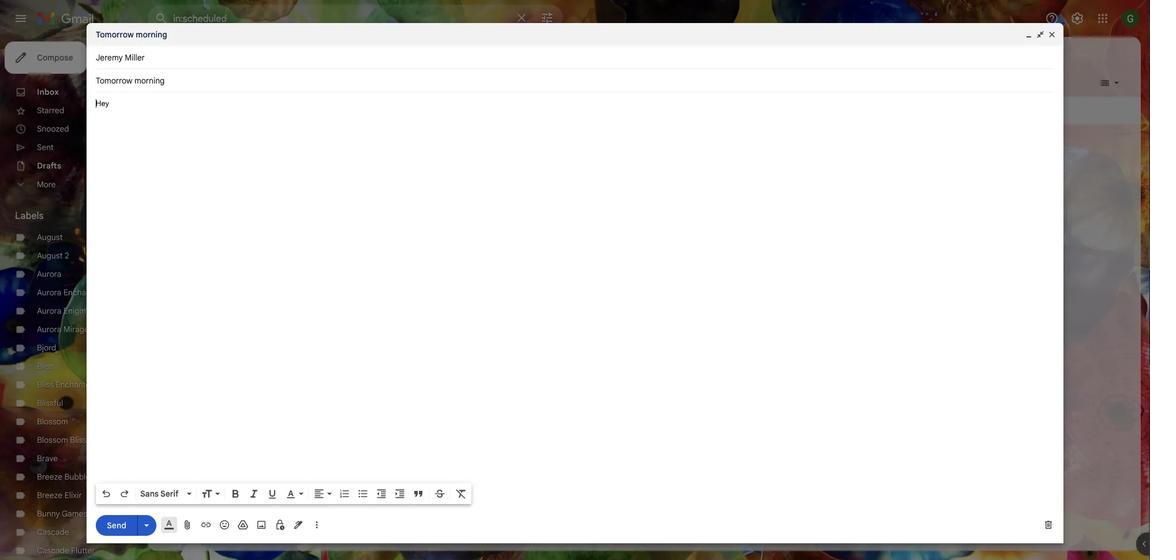 Task type: vqa. For each thing, say whether or not it's contained in the screenshot.
first AUGUST from the bottom of the Labels navigation at left
yes



Task type: describe. For each thing, give the bounding box(es) containing it.
bunny
[[37, 510, 60, 520]]

formatting options toolbar
[[96, 484, 472, 505]]

breeze bubbles link
[[37, 473, 94, 483]]

breeze elixir
[[37, 491, 82, 501]]

snoozed link
[[37, 124, 69, 134]]

indent more ‪(⌘])‬ image
[[394, 489, 406, 500]]

cascade for cascade link
[[37, 528, 69, 538]]

sent
[[37, 143, 54, 153]]

insert link ‪(⌘k)‬ image
[[200, 520, 212, 532]]

breeze for breeze elixir
[[37, 491, 62, 501]]

more send options image
[[141, 520, 152, 532]]

clear search image
[[510, 6, 533, 29]]

quote ‪(⌘⇧9)‬ image
[[413, 489, 424, 500]]

settings image
[[1071, 12, 1084, 25]]

sans serif option
[[138, 489, 185, 500]]

elixir
[[64, 491, 82, 501]]

bubbles
[[64, 473, 94, 483]]

toggle split pane mode image
[[1099, 77, 1111, 89]]

2
[[65, 251, 69, 261]]

insert signature image
[[293, 520, 304, 532]]

blossom bliss
[[37, 436, 87, 446]]

august 2
[[37, 251, 69, 261]]

brave link
[[37, 454, 58, 464]]

close image
[[1048, 30, 1057, 39]]

enigma
[[63, 306, 90, 317]]

games
[[62, 510, 87, 520]]

compose button
[[5, 42, 87, 74]]

more options image
[[313, 520, 320, 532]]

main menu image
[[14, 12, 28, 25]]

blossom for blossom link
[[37, 417, 68, 427]]

blossom for blossom bliss
[[37, 436, 68, 446]]

breeze bubbles
[[37, 473, 94, 483]]

snoozed
[[37, 124, 69, 134]]

sans serif
[[140, 489, 179, 500]]

2 vertical spatial bliss
[[70, 436, 87, 446]]

advanced search options image
[[536, 6, 559, 29]]

redo ‪(⌘y)‬ image
[[119, 489, 130, 500]]

search mail image
[[151, 8, 172, 29]]

starred
[[37, 106, 64, 116]]

bold ‪(⌘b)‬ image
[[230, 489, 241, 500]]

bliss enchanted
[[37, 380, 95, 390]]

bliss for bliss enchanted
[[37, 380, 54, 390]]

bliss enchanted link
[[37, 380, 95, 390]]

bjord
[[37, 343, 56, 353]]

blossom bliss link
[[37, 436, 87, 446]]

insert files using drive image
[[237, 520, 249, 532]]

Message Body text field
[[96, 98, 1054, 481]]

aurora enchanted
[[37, 288, 103, 298]]

labels navigation
[[0, 37, 148, 561]]

discard draft ‪(⌘⇧d)‬ image
[[1043, 520, 1054, 532]]

send
[[107, 521, 126, 531]]

enchanted for aurora enchanted
[[63, 288, 103, 298]]

insert photo image
[[256, 520, 267, 532]]

tomorrow morning
[[96, 29, 167, 40]]

august link
[[37, 233, 63, 243]]

aurora mirage
[[37, 325, 89, 335]]

bjord link
[[37, 343, 56, 353]]

cascade flutter link
[[37, 547, 95, 557]]

blissful link
[[37, 399, 63, 409]]



Task type: locate. For each thing, give the bounding box(es) containing it.
sent link
[[37, 143, 54, 153]]

aurora
[[37, 270, 61, 280], [37, 288, 61, 298], [37, 306, 61, 317], [37, 325, 61, 335]]

more button
[[0, 175, 139, 194]]

1 breeze from the top
[[37, 473, 62, 483]]

brave
[[37, 454, 58, 464]]

labels heading
[[15, 210, 122, 222]]

0 vertical spatial cascade
[[37, 528, 69, 538]]

mirage
[[63, 325, 89, 335]]

morning
[[136, 29, 167, 40]]

remove formatting ‪(⌘\)‬ image
[[455, 489, 467, 500]]

drafts link
[[37, 161, 61, 171]]

august up the august 2
[[37, 233, 63, 243]]

aurora for aurora enigma
[[37, 306, 61, 317]]

tomorrow
[[96, 29, 134, 40]]

drafts
[[37, 161, 61, 171]]

minimize image
[[1024, 30, 1034, 39]]

compose
[[37, 53, 73, 63]]

cascade down "bunny"
[[37, 528, 69, 538]]

indent less ‪(⌘[)‬ image
[[376, 489, 387, 500]]

1 cascade from the top
[[37, 528, 69, 538]]

bliss
[[37, 362, 54, 372], [37, 380, 54, 390], [70, 436, 87, 446]]

1 vertical spatial breeze
[[37, 491, 62, 501]]

aurora enchanted link
[[37, 288, 103, 298]]

None search field
[[148, 5, 563, 32]]

aurora enigma link
[[37, 306, 90, 317]]

breeze
[[37, 473, 62, 483], [37, 491, 62, 501]]

0 vertical spatial breeze
[[37, 473, 62, 483]]

1 vertical spatial cascade
[[37, 547, 69, 557]]

cascade flutter
[[37, 547, 95, 557]]

bliss link
[[37, 362, 54, 372]]

bunny games link
[[37, 510, 87, 520]]

strikethrough ‪(⌘⇧x)‬ image
[[434, 489, 446, 500]]

2 breeze from the top
[[37, 491, 62, 501]]

1 aurora from the top
[[37, 270, 61, 280]]

2 blossom from the top
[[37, 436, 68, 446]]

serif
[[160, 489, 179, 500]]

1 august from the top
[[37, 233, 63, 243]]

jeremy
[[96, 53, 123, 63]]

blossom down blissful on the bottom of the page
[[37, 417, 68, 427]]

sans
[[140, 489, 159, 500]]

jeremy miller
[[96, 53, 145, 63]]

enchanted up the blissful link
[[56, 380, 95, 390]]

undo ‪(⌘z)‬ image
[[100, 489, 112, 500]]

underline ‪(⌘u)‬ image
[[267, 489, 278, 501]]

Subject field
[[96, 75, 1054, 87]]

aurora up bjord
[[37, 325, 61, 335]]

cascade link
[[37, 528, 69, 538]]

breeze for breeze bubbles
[[37, 473, 62, 483]]

aurora down aurora link
[[37, 288, 61, 298]]

august
[[37, 233, 63, 243], [37, 251, 63, 261]]

cascade down cascade link
[[37, 547, 69, 557]]

more
[[37, 180, 56, 190]]

august 2 link
[[37, 251, 69, 261]]

tomorrow morning dialog
[[87, 23, 1064, 544]]

aurora down the august 2
[[37, 270, 61, 280]]

breeze up "bunny"
[[37, 491, 62, 501]]

enchanted for bliss enchanted
[[56, 380, 95, 390]]

0 vertical spatial august
[[37, 233, 63, 243]]

labels
[[15, 210, 44, 222]]

2 cascade from the top
[[37, 547, 69, 557]]

blissful
[[37, 399, 63, 409]]

aurora up aurora mirage
[[37, 306, 61, 317]]

cascade for cascade flutter
[[37, 547, 69, 557]]

main content
[[148, 37, 1141, 552]]

0 vertical spatial blossom
[[37, 417, 68, 427]]

1 vertical spatial enchanted
[[56, 380, 95, 390]]

inbox
[[37, 87, 59, 97]]

2 august from the top
[[37, 251, 63, 261]]

follow link to manage storage image
[[924, 205, 936, 217]]

breeze elixir link
[[37, 491, 82, 501]]

hey
[[96, 99, 109, 108]]

1 blossom from the top
[[37, 417, 68, 427]]

august left the 2
[[37, 251, 63, 261]]

0 vertical spatial enchanted
[[63, 288, 103, 298]]

aurora for aurora link
[[37, 270, 61, 280]]

inbox link
[[37, 87, 59, 97]]

enchanted
[[63, 288, 103, 298], [56, 380, 95, 390]]

attach files image
[[182, 520, 193, 532]]

0 vertical spatial bliss
[[37, 362, 54, 372]]

1 vertical spatial bliss
[[37, 380, 54, 390]]

miller
[[125, 53, 145, 63]]

toggle confidential mode image
[[274, 520, 286, 532]]

aurora mirage link
[[37, 325, 89, 335]]

bulleted list ‪(⌘⇧8)‬ image
[[357, 489, 369, 500]]

aurora enigma
[[37, 306, 90, 317]]

blossom down blossom link
[[37, 436, 68, 446]]

42
[[124, 88, 132, 97]]

bunny games
[[37, 510, 87, 520]]

3 aurora from the top
[[37, 306, 61, 317]]

bliss for bliss link
[[37, 362, 54, 372]]

4 aurora from the top
[[37, 325, 61, 335]]

august for august link
[[37, 233, 63, 243]]

1 vertical spatial blossom
[[37, 436, 68, 446]]

aurora link
[[37, 270, 61, 280]]

starred link
[[37, 106, 64, 116]]

aurora for aurora enchanted
[[37, 288, 61, 298]]

blossom
[[37, 417, 68, 427], [37, 436, 68, 446]]

pop out image
[[1036, 30, 1045, 39]]

2 aurora from the top
[[37, 288, 61, 298]]

flutter
[[71, 547, 95, 557]]

enchanted up enigma
[[63, 288, 103, 298]]

cascade
[[37, 528, 69, 538], [37, 547, 69, 557]]

august for august 2
[[37, 251, 63, 261]]

italic ‪(⌘i)‬ image
[[248, 489, 260, 500]]

insert emoji ‪(⌘⇧2)‬ image
[[219, 520, 230, 532]]

numbered list ‪(⌘⇧7)‬ image
[[339, 489, 350, 500]]

send button
[[96, 516, 137, 537]]

1 vertical spatial august
[[37, 251, 63, 261]]

breeze down brave link at the bottom left
[[37, 473, 62, 483]]

blossom link
[[37, 417, 68, 427]]

aurora for aurora mirage
[[37, 325, 61, 335]]



